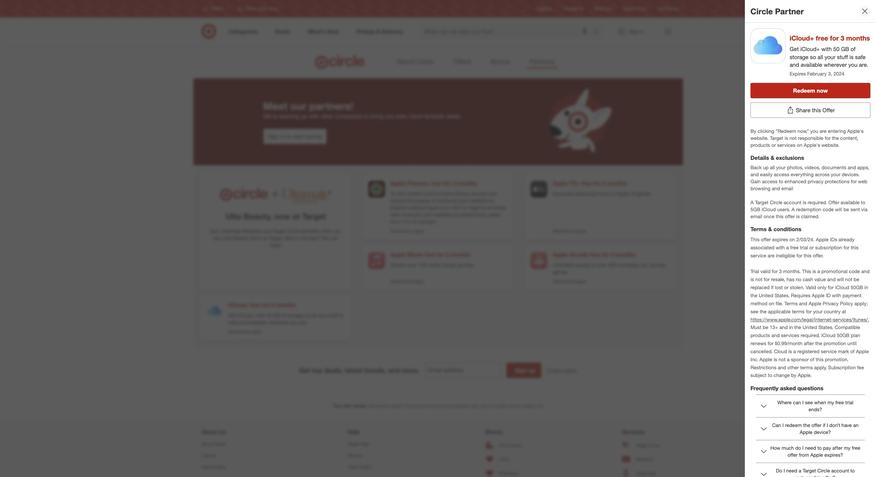 Task type: vqa. For each thing, say whether or not it's contained in the screenshot.
AND
yes



Task type: locate. For each thing, give the bounding box(es) containing it.
apple arcade free for 3 months
[[553, 251, 636, 258]]

target inside do i need a target circle account to redeem this offer?
[[803, 468, 817, 474]]

all inside details & exclusions back up all your photos, videos, documents and apps, and easily access everything across your devices. gain access to enhanced privacy protections for web browsing and email a target circle account is required. offer available to 5gb icloud users. a redemption code will be sent via email once this offer is claimed.
[[771, 165, 775, 171]]

on down conditions
[[790, 237, 796, 243]]

0 horizontal spatial available
[[249, 319, 267, 325]]

1 horizontal spatial safe
[[856, 53, 866, 60]]

wherever down icloud+ free for 3 months
[[269, 319, 289, 325]]

1 vertical spatial available
[[841, 200, 860, 205]]

1 horizontal spatial over
[[598, 262, 607, 268]]

find inside find stores link
[[658, 6, 666, 11]]

free inside how much do i need to pay after my free offer from apple expires?
[[852, 445, 861, 451]]

target inside target app link
[[636, 471, 648, 476]]

months for apple tv+ free for 3 months
[[608, 180, 628, 187]]

much
[[782, 445, 795, 451]]

already
[[839, 237, 855, 243]]

1 horizontal spatial available
[[801, 61, 823, 68]]

about
[[397, 57, 415, 65], [202, 429, 218, 436], [202, 442, 213, 447]]

0 horizontal spatial states.
[[775, 293, 790, 299]]

get down icloud+ free for 3 months
[[228, 312, 236, 318]]

after inside how much do i need to pay after my free offer from apple expires?
[[833, 445, 843, 451]]

0 vertical spatial storage
[[790, 53, 809, 60]]

for inside details & exclusions back up all your photos, videos, documents and apps, and easily access everything across your devices. gain access to enhanced privacy protections for web browsing and email a target circle account is required. offer available to 5gb icloud users. a redemption code will be sent via email once this offer is claimed.
[[852, 179, 857, 185]]

1 horizontal spatial now
[[817, 87, 828, 94]]

services
[[622, 429, 645, 436]]

1 vertical spatial need
[[787, 468, 798, 474]]

1 horizontal spatial by
[[792, 373, 797, 378]]

all
[[818, 53, 824, 60], [771, 165, 775, 171], [488, 205, 493, 211], [312, 312, 317, 318]]

1 vertical spatial after
[[833, 445, 843, 451]]

1 vertical spatial icloud
[[836, 285, 850, 291]]

1 horizontal spatial stores
[[667, 6, 679, 11]]

restrictions apply up 'arcade'
[[553, 229, 587, 234]]

0 vertical spatial services
[[778, 142, 796, 148]]

2 vertical spatial from
[[800, 452, 810, 458]]

& left the blog at the bottom
[[213, 465, 216, 470]]

icloud inside details & exclusions back up all your photos, videos, documents and apps, and easily access everything across your devices. gain access to enhanced privacy protections for web browsing and email a target circle account is required. offer available to 5gb icloud users. a redemption code will be sent via email once this offer is claimed.
[[762, 207, 776, 212]]

1 horizontal spatial code
[[850, 269, 861, 275]]

circle inside details & exclusions back up all your photos, videos, documents and apps, and easily access everything across your devices. gain access to enhanced privacy protections for web browsing and email a target circle account is required. offer available to 5gb icloud users. a redemption code will be sent via email once this offer is claimed.
[[770, 200, 783, 205]]

required. down the https://www.apple.com/legal/internet-services/itunes/. link
[[801, 333, 821, 339]]

over left 200
[[598, 262, 607, 268]]

up inside button
[[529, 367, 536, 374]]

target circle plus ultamate rewards image
[[220, 188, 332, 204]]

account inside do i need a target circle account to redeem this offer?
[[832, 468, 850, 474]]

terms right file.
[[785, 301, 798, 307]]

1 horizontal spatial 50
[[834, 45, 840, 52]]

target circle left find stores
[[623, 6, 647, 11]]

0 vertical spatial terms
[[751, 226, 767, 233]]

more
[[410, 113, 422, 120]]

from down do
[[800, 452, 810, 458]]

1 vertical spatial or
[[810, 245, 814, 251]]

products up details
[[751, 142, 771, 148]]

i inside where can i see when my free trial ends?
[[803, 400, 804, 406]]

is inside get icloud+ with 50 gb of storage so all your stuff is safe and available wherever you are.
[[340, 312, 343, 318]]

& for news
[[213, 465, 216, 470]]

apply. down the promotion.
[[815, 365, 827, 370]]

1 horizontal spatial can
[[794, 400, 802, 406]]

my up don't
[[828, 400, 835, 406]]

restrictions for fitness+
[[391, 229, 413, 234]]

terms inside the this offer expires on 2/03/24. apple ids already associated with a free trial or subscription for this service are ineligible for this offer. trial valid for 3 months. this is a promotional code and is not for resale, has no cash value and will not be replaced if lost or stolen. valid only for icloud 50gb in the united states. requires apple id with payment method on file. terms and apple privacy policy apply; see the applicable terms for your country at https://www.apple.com/legal/internet-services/itunes/.
[[785, 301, 798, 307]]

0 horizontal spatial workouts
[[402, 212, 422, 218]]

icloud up the payment
[[836, 285, 850, 291]]

where can i see when my free trial ends?
[[778, 400, 854, 413]]

0 vertical spatial code
[[823, 207, 834, 212]]

1 horizontal spatial website.
[[822, 142, 840, 148]]

search
[[590, 29, 607, 36]]

0 vertical spatial 50gb
[[851, 285, 864, 291]]

0 horizontal spatial united
[[759, 293, 774, 299]]

apply for fitness+
[[414, 229, 424, 234]]

0 vertical spatial safe
[[856, 53, 866, 60]]

other down "sponsor"
[[788, 365, 799, 370]]

50gb
[[851, 285, 864, 291], [838, 333, 850, 339]]

1 horizontal spatial service
[[751, 253, 767, 259]]

on down responsible
[[797, 142, 803, 148]]

so
[[811, 53, 817, 60], [305, 312, 311, 318]]

50 inside get icloud+ with 50 gb of storage so all your stuff is safe and available wherever you are.
[[267, 312, 272, 318]]

0 horizontal spatial see
[[751, 309, 759, 315]]

in up 'apply;'
[[865, 285, 869, 291]]

$0.99/month
[[775, 341, 803, 347]]

even
[[396, 113, 408, 120]]

target circle down services
[[636, 443, 660, 448]]

trial inside where can i see when my free trial ends?
[[846, 400, 854, 406]]

months inside the icloud+ free for 3 months get icloud+ with 50 gb of storage so all your stuff is safe and available wherever you are. expires february 3, 2024
[[847, 34, 871, 42]]

are. inside get icloud+ with 50 gb of storage so all your stuff is safe and available wherever you are.
[[300, 319, 308, 325]]

are
[[820, 128, 827, 134], [768, 253, 775, 259]]

target inside the by clicking "redeem now," you are entering apple's website. target is not responsible for the content, products or services on apple's website.
[[770, 135, 784, 141]]

your inside get icloud+ with 50 gb of storage so all your stuff is safe and available wherever you are.
[[318, 312, 328, 318]]

trial inside the this offer expires on 2/03/24. apple ids already associated with a free trial or subscription for this service are ineligible for this offer. trial valid for 3 months. this is a promotional code and is not for resale, has no cash value and will not be replaced if lost or stolen. valid only for icloud 50gb in the united states. requires apple id with payment method on file. terms and apple privacy policy apply; see the applicable terms for your country at https://www.apple.com/legal/internet-services/itunes/.
[[801, 245, 809, 251]]

2 vertical spatial on
[[769, 301, 775, 307]]

do i need a target circle account to redeem this offer?
[[777, 468, 855, 477]]

0 vertical spatial in
[[281, 133, 285, 140]]

about target
[[202, 442, 226, 447]]

do
[[777, 468, 783, 474]]

0 vertical spatial if
[[772, 285, 774, 291]]

buy
[[214, 235, 222, 241]]

from inside how much do i need to pay after my free offer from apple expires?
[[800, 452, 810, 458]]

restrictions
[[391, 229, 413, 234], [553, 229, 575, 234], [391, 279, 413, 284], [553, 279, 575, 284], [228, 329, 251, 335], [751, 365, 777, 370], [369, 404, 391, 409]]

gb inside the icloud+ free for 3 months get icloud+ with 50 gb of storage so all your stuff is safe and available wherever you are. expires february 3, 2024
[[842, 45, 850, 52]]

a right do
[[799, 468, 802, 474]]

the down entering
[[833, 135, 840, 141]]

unlimited access to over 200 incredibly fun, ad-free games.
[[553, 262, 666, 275]]

& right details
[[771, 154, 775, 161]]

exclusions
[[777, 154, 805, 161]]

1 vertical spatial by
[[489, 404, 493, 409]]

at down 'policy' on the right
[[843, 309, 847, 315]]

apply up 'arcade'
[[577, 229, 587, 234]]

with right id at the right
[[833, 293, 842, 299]]

need inside do i need a target circle account to redeem this offer?
[[787, 468, 798, 474]]

2/03/24.
[[797, 237, 815, 243]]

icloud
[[762, 207, 776, 212], [836, 285, 850, 291], [822, 333, 836, 339]]

up down our
[[301, 113, 307, 120]]

0 horizontal spatial safe
[[228, 319, 238, 325]]

see inside the this offer expires on 2/03/24. apple ids already associated with a free trial or subscription for this service are ineligible for this offer. trial valid for 3 months. this is a promotional code and is not for resale, has no cash value and will not be replaced if lost or stolen. valid only for icloud 50gb in the united states. requires apple id with payment method on file. terms and apple privacy policy apply; see the applicable terms for your country at https://www.apple.com/legal/internet-services/itunes/.
[[751, 309, 759, 315]]

0 vertical spatial are
[[820, 128, 827, 134]]

country
[[825, 309, 841, 315]]

after inside must be 13+ and in the united states. compatible products and services required. icloud 50gb plan renews for $0.99/month after the promotion until cancelled. cloud is a registered service mark of apple inc. apple is not a sponsor of this promotion. restrictions and other terms apply. subscription fee subject to change by apple.
[[804, 341, 815, 347]]

50 inside the icloud+ free for 3 months get icloud+ with 50 gb of storage so all your stuff is safe and available wherever you are. expires february 3, 2024
[[834, 45, 840, 52]]

0 vertical spatial about
[[397, 57, 415, 65]]

not down "redeem
[[790, 135, 797, 141]]

where
[[778, 400, 792, 406]]

required. inside must be 13+ and in the united states. compatible products and services required. icloud 50gb plan renews for $0.99/month after the promotion until cancelled. cloud is a registered service mark of apple inc. apple is not a sponsor of this promotion. restrictions and other terms apply. subscription fee subject to change by apple.
[[801, 333, 821, 339]]

1 horizontal spatial united
[[803, 325, 818, 331]]

stores
[[667, 6, 679, 11], [486, 429, 503, 436]]

0 vertical spatial my
[[828, 400, 835, 406]]

with inside the icloud+ free for 3 months get icloud+ with 50 gb of storage so all your stuff is safe and available wherever you are. expires february 3, 2024
[[822, 45, 832, 52]]

0 horizontal spatial other
[[321, 113, 334, 120]]

about us
[[202, 429, 226, 436]]

terms & conditions
[[751, 226, 802, 233]]

you inside rewards and target circle benefits when you buy ulta beauty items at target. (not a member? we can help.)
[[334, 228, 342, 234]]

& inside details & exclusions back up all your photos, videos, documents and apps, and easily access everything across your devices. gain access to enhanced privacy protections for web browsing and email a target circle account is required. offer available to 5gb icloud users. a redemption code will be sent via email once this offer is claimed.
[[771, 154, 775, 161]]

free.
[[466, 262, 475, 268]]

not inside the by clicking "redeem now," you are entering apple's website. target is not responsible for the content, products or services on apple's website.
[[790, 135, 797, 141]]

may
[[471, 404, 479, 409]]

0 horizontal spatial redcard
[[595, 6, 612, 11]]

None text field
[[425, 363, 501, 378]]

when
[[321, 228, 332, 234], [815, 400, 827, 406]]

apple down until
[[857, 349, 869, 354]]

see inside where can i see when my free trial ends?
[[806, 400, 814, 406]]

gb
[[842, 45, 850, 52], [273, 312, 280, 318]]

conditions
[[774, 226, 802, 233]]

redeem right can
[[786, 423, 802, 428]]

services up 'exclusions'
[[778, 142, 796, 148]]

3 inside the this offer expires on 2/03/24. apple ids already associated with a free trial or subscription for this service are ineligible for this offer. trial valid for 3 months. this is a promotional code and is not for resale, has no cash value and will not be replaced if lost or stolen. valid only for icloud 50gb in the united states. requires apple id with payment method on file. terms and apple privacy policy apply; see the applicable terms for your country at https://www.apple.com/legal/internet-services/itunes/.
[[780, 269, 782, 275]]

at inside * see offer details. restrictions apply. pricing, promotions and availability may vary by location and at target.com
[[519, 404, 522, 409]]

services inside must be 13+ and in the united states. compatible products and services required. icloud 50gb plan renews for $0.99/month after the promotion until cancelled. cloud is a registered service mark of apple inc. apple is not a sponsor of this promotion. restrictions and other terms apply. subscription fee subject to change by apple.
[[782, 333, 800, 339]]

a up "5gb"
[[751, 200, 754, 205]]

united down replaced
[[759, 293, 774, 299]]

apply for tv+
[[577, 229, 587, 234]]

united inside must be 13+ and in the united states. compatible products and services required. icloud 50gb plan renews for $0.99/month after the promotion until cancelled. cloud is a registered service mark of apple inc. apple is not a sponsor of this promotion. restrictions and other terms apply. subscription fee subject to change by apple.
[[803, 325, 818, 331]]

minutes.
[[419, 219, 437, 225]]

registry link
[[537, 6, 553, 12]]

restrictions apply for music
[[391, 279, 424, 284]]

0 vertical spatial so
[[811, 53, 817, 60]]

target circle link
[[623, 6, 647, 12], [622, 439, 675, 453]]

a right users.
[[792, 207, 795, 212]]

redcard link for target app link
[[622, 453, 675, 467]]

0 vertical spatial redcard
[[595, 6, 612, 11]]

this inside must be 13+ and in the united states. compatible products and services required. icloud 50gb plan renews for $0.99/month after the promotion until cancelled. cloud is a registered service mark of apple inc. apple is not a sponsor of this promotion. restrictions and other terms apply. subscription fee subject to change by apple.
[[816, 357, 824, 362]]

2 horizontal spatial get
[[790, 45, 799, 52]]

&
[[771, 154, 775, 161], [769, 226, 773, 233], [213, 465, 216, 470]]

about for about circle
[[397, 57, 415, 65]]

will inside details & exclusions back up all your photos, videos, documents and apps, and easily access everything across your devices. gain access to enhanced privacy protections for web browsing and email a target circle account is required. offer available to 5gb icloud users. a redemption code will be sent via email once this offer is claimed.
[[836, 207, 843, 212]]

to inside how much do i need to pay after my free offer from apple expires?
[[818, 445, 822, 451]]

with
[[822, 45, 832, 52], [309, 113, 319, 120], [776, 245, 785, 251], [833, 293, 842, 299], [256, 312, 265, 318]]

united down the https://www.apple.com/legal/internet-services/itunes/. link
[[803, 325, 818, 331]]

over left 100
[[408, 262, 417, 268]]

0 vertical spatial sign
[[268, 133, 279, 140]]

0 vertical spatial gb
[[842, 45, 850, 52]]

1 products from the top
[[751, 142, 771, 148]]

with down expires
[[776, 245, 785, 251]]

if up device? in the right of the page
[[823, 423, 826, 428]]

restrictions for tv+
[[553, 229, 575, 234]]

0 vertical spatial or
[[772, 142, 776, 148]]

are down associated
[[768, 253, 775, 259]]

can inside rewards and target circle benefits when you buy ulta beauty items at target. (not a member? we can help.)
[[330, 235, 338, 241]]

0 horizontal spatial if
[[772, 285, 774, 291]]

1 horizontal spatial redcard
[[636, 457, 653, 462]]

a right (not
[[295, 235, 298, 241]]

restrictions apply for tv+
[[553, 229, 587, 234]]

deals.
[[447, 113, 462, 120]]

& for details
[[771, 154, 775, 161]]

service
[[472, 191, 487, 197], [751, 253, 767, 259], [821, 349, 837, 354]]

has
[[787, 277, 795, 283]]

with inside get icloud+ with 50 gb of storage so all your stuff is safe and available wherever you are.
[[256, 312, 265, 318]]

0 vertical spatial email
[[782, 186, 794, 191]]

other inside must be 13+ and in the united states. compatible products and services required. icloud 50gb plan renews for $0.99/month after the promotion until cancelled. cloud is a registered service mark of apple inc. apple is not a sponsor of this promotion. restrictions and other terms apply. subscription fee subject to change by apple.
[[788, 365, 799, 370]]

0 horizontal spatial email
[[751, 214, 763, 219]]

and up target.
[[263, 228, 271, 234]]

will inside the this offer expires on 2/03/24. apple ids already associated with a free trial or subscription for this service are ineligible for this offer. trial valid for 3 months. this is a promotional code and is not for resale, has no cash value and will not be replaced if lost or stolen. valid only for icloud 50gb in the united states. requires apple id with payment method on file. terms and apple privacy policy apply; see the applicable terms for your country at https://www.apple.com/legal/internet-services/itunes/.
[[838, 277, 844, 283]]

1 horizontal spatial help
[[361, 442, 369, 447]]

states. inside the this offer expires on 2/03/24. apple ids already associated with a free trial or subscription for this service are ineligible for this offer. trial valid for 3 months. this is a promotional code and is not for resale, has no cash value and will not be replaced if lost or stolen. valid only for icloud 50gb in the united states. requires apple id with payment method on file. terms and apple privacy policy apply; see the applicable terms for your country at https://www.apple.com/legal/internet-services/itunes/.
[[775, 293, 790, 299]]

target
[[623, 6, 635, 11], [770, 135, 784, 141], [756, 200, 769, 205], [302, 211, 326, 221], [273, 228, 286, 234], [214, 442, 226, 447], [348, 442, 359, 447], [636, 443, 648, 448], [803, 468, 817, 474], [636, 471, 648, 476]]

help
[[348, 429, 360, 436], [361, 442, 369, 447]]

1 vertical spatial states.
[[819, 325, 834, 331]]

2 horizontal spatial from
[[800, 452, 810, 458]]

to
[[365, 113, 369, 120], [287, 133, 292, 140], [779, 179, 784, 185], [862, 200, 866, 205], [463, 205, 467, 211], [406, 219, 411, 225], [592, 262, 597, 268], [768, 373, 773, 378], [818, 445, 822, 451], [851, 468, 855, 474]]

apple music free for 2 months
[[391, 251, 471, 258]]

united inside the this offer expires on 2/03/24. apple ids already associated with a free trial or subscription for this service are ineligible for this offer. trial valid for 3 months. this is a promotional code and is not for resale, has no cash value and will not be replaced if lost or stolen. valid only for icloud 50gb in the united states. requires apple id with payment method on file. terms and apple privacy policy apply; see the applicable terms for your country at https://www.apple.com/legal/internet-services/itunes/.
[[759, 293, 774, 299]]

offer up entering
[[823, 107, 836, 114]]

photos,
[[788, 165, 804, 171]]

icloud up promotion
[[822, 333, 836, 339]]

this up associated
[[751, 237, 760, 243]]

access down 'arcade'
[[575, 262, 591, 268]]

services up '$0.99/month'
[[782, 333, 800, 339]]

sign in to start saving
[[268, 133, 322, 140]]

0 vertical spatial after
[[804, 341, 815, 347]]

target circle link left find stores link on the right top of page
[[623, 6, 647, 12]]

registry
[[537, 6, 553, 11]]

1 vertical spatial service
[[751, 253, 767, 259]]

and up the devices. at right
[[848, 165, 857, 171]]

for inside the icloud+ free for 3 months get icloud+ with 50 gb of storage so all your stuff is safe and available wherever you are. expires february 3, 2024
[[831, 34, 839, 42]]

this inside details & exclusions back up all your photos, videos, documents and apps, and easily access everything across your devices. gain access to enhanced privacy protections for web browsing and email a target circle account is required. offer available to 5gb icloud users. a redemption code will be sent via email once this offer is claimed.
[[776, 214, 784, 219]]

this down registered
[[816, 357, 824, 362]]

trial down 2/03/24.
[[801, 245, 809, 251]]

and down 13+ in the bottom right of the page
[[772, 333, 780, 339]]

content,
[[841, 135, 859, 141]]

are. inside the icloud+ free for 3 months get icloud+ with 50 gb of storage so all your stuff is safe and available wherever you are. expires february 3, 2024
[[860, 61, 869, 68]]

0 vertical spatial stores
[[667, 6, 679, 11]]

1 horizontal spatial my
[[845, 445, 851, 451]]

1 vertical spatial redcard
[[636, 457, 653, 462]]

other inside meet our partners! we're teaming up with other companies to bring you even more fantastic deals.
[[321, 113, 334, 120]]

with up saving
[[309, 113, 319, 120]]

asked
[[781, 385, 796, 392]]

0 horizontal spatial account
[[784, 200, 802, 205]]

offer inside the this offer expires on 2/03/24. apple ids already associated with a free trial or subscription for this service are ineligible for this offer. trial valid for 3 months. this is a promotional code and is not for resale, has no cash value and will not be replaced if lost or stolen. valid only for icloud 50gb in the united states. requires apple id with payment method on file. terms and apple privacy policy apply; see the applicable terms for your country at https://www.apple.com/legal/internet-services/itunes/.
[[761, 237, 771, 243]]

get up expires
[[790, 45, 799, 52]]

0 vertical spatial from
[[441, 205, 451, 211]]

1 vertical spatial terms
[[801, 365, 813, 370]]

about circle
[[397, 57, 434, 65]]

restrictions apply for arcade
[[553, 279, 587, 284]]

tv+
[[570, 180, 580, 187]]

redeem inside can i redeem the offer if i don't have an apple device?
[[786, 423, 802, 428]]

partner
[[776, 6, 804, 16]]

1 vertical spatial up
[[764, 165, 769, 171]]

all inside get icloud+ with 50 gb of storage so all your stuff is safe and available wherever you are.
[[312, 312, 317, 318]]

0 horizontal spatial when
[[321, 228, 332, 234]]

and down promotional at the right of the page
[[828, 277, 836, 283]]

this left offer?
[[814, 475, 822, 477]]

terms inside must be 13+ and in the united states. compatible products and services required. icloud 50gb plan renews for $0.99/month after the promotion until cancelled. cloud is a registered service mark of apple inc. apple is not a sponsor of this promotion. restrictions and other terms apply. subscription fee subject to change by apple.
[[801, 365, 813, 370]]

1 horizontal spatial account
[[832, 468, 850, 474]]

target.com
[[523, 404, 544, 409]]

1 vertical spatial so
[[305, 312, 311, 318]]

get left top
[[299, 366, 310, 375]]

offer down much
[[788, 452, 798, 458]]

can right where
[[794, 400, 802, 406]]

apple up the do i need a target circle account to redeem this offer? 'dropdown button' on the bottom right of page
[[811, 452, 824, 458]]

stream
[[391, 262, 406, 268]]

the down method
[[760, 309, 767, 315]]

0 horizontal spatial or
[[772, 142, 776, 148]]

restrictions apply down 5
[[391, 229, 424, 234]]

apple up stream
[[391, 251, 406, 258]]

0 horizontal spatial be
[[763, 325, 769, 331]]

code inside details & exclusions back up all your photos, videos, documents and apps, and easily access everything across your devices. gain access to enhanced privacy protections for web browsing and email a target circle account is required. offer available to 5gb icloud users. a redemption code will be sent via email once this offer is claimed.
[[823, 207, 834, 212]]

ulta inside rewards and target circle benefits when you buy ulta beauty items at target. (not a member? we can help.)
[[223, 235, 232, 241]]

need
[[806, 445, 817, 451], [787, 468, 798, 474]]

track
[[348, 465, 358, 470]]

and down icloud+ free for 3 months
[[239, 319, 247, 325]]

1 horizontal spatial redcard link
[[622, 453, 675, 467]]

device?
[[814, 430, 832, 435]]

0 horizontal spatial up
[[301, 113, 307, 120]]

1 horizontal spatial need
[[806, 445, 817, 451]]

icloud+
[[790, 34, 815, 42], [801, 45, 820, 52], [228, 302, 249, 309], [238, 312, 255, 318]]

0 vertical spatial redcard link
[[595, 6, 612, 12]]

ulta up ultamate
[[226, 211, 241, 221]]

1 vertical spatial &
[[769, 226, 773, 233]]

apply down 'arcade'
[[577, 279, 587, 284]]

1 vertical spatial sign
[[516, 367, 527, 374]]

gb up 2024
[[842, 45, 850, 52]]

be inside must be 13+ and in the united states. compatible products and services required. icloud 50gb plan renews for $0.99/month after the promotion until cancelled. cloud is a registered service mark of apple inc. apple is not a sponsor of this promotion. restrictions and other terms apply. subscription fee subject to change by apple.
[[763, 325, 769, 331]]

months
[[847, 34, 871, 42], [457, 180, 477, 187], [608, 180, 628, 187], [451, 251, 471, 258], [616, 251, 636, 258], [276, 302, 296, 309]]

after up expires?
[[833, 445, 843, 451]]

restrictions apply for free
[[228, 329, 262, 335]]

apple left device? in the right of the page
[[800, 430, 813, 435]]

and up the payment
[[862, 269, 870, 275]]

of
[[851, 45, 856, 52], [612, 191, 616, 197], [432, 198, 436, 204], [282, 312, 286, 318], [851, 349, 855, 354], [811, 357, 815, 362]]

1 vertical spatial now
[[274, 211, 290, 221]]

get inside get icloud+ with 50 gb of storage so all your stuff is safe and available wherever you are.
[[228, 312, 236, 318]]

in left 'start'
[[281, 133, 285, 140]]

storage inside the icloud+ free for 3 months get icloud+ with 50 gb of storage so all your stuff is safe and available wherever you are. expires february 3, 2024
[[790, 53, 809, 60]]

find a store
[[500, 443, 522, 448]]

services/itunes/.
[[834, 317, 870, 323]]

now,"
[[798, 128, 810, 134]]

0 vertical spatial workouts
[[438, 198, 458, 204]]

my inside where can i see when my free trial ends?
[[828, 400, 835, 406]]

1 horizontal spatial terms
[[785, 301, 798, 307]]

terms down once on the right of page
[[751, 226, 767, 233]]

0 horizontal spatial are.
[[300, 319, 308, 325]]

or inside the by clicking "redeem now," you are entering apple's website. target is not responsible for the content, products or services on apple's website.
[[772, 142, 776, 148]]

target circle link down services
[[622, 439, 675, 453]]

1 vertical spatial offer
[[829, 200, 840, 205]]

0 horizontal spatial a
[[751, 200, 754, 205]]

1 vertical spatial ulta
[[223, 235, 232, 241]]

the down ends? at the bottom right of the page
[[804, 423, 811, 428]]

1 vertical spatial services
[[782, 333, 800, 339]]

0 horizontal spatial apply.
[[392, 404, 403, 409]]

icloud up once on the right of page
[[762, 207, 776, 212]]

service up meditations. at the top of the page
[[472, 191, 487, 197]]

are left entering
[[820, 128, 827, 134]]

0 horizontal spatial can
[[330, 235, 338, 241]]

are.
[[860, 61, 869, 68], [300, 319, 308, 325]]

offer inside details & exclusions back up all your photos, videos, documents and apps, and easily access everything across your devices. gain access to enhanced privacy protections for web browsing and email a target circle account is required. offer available to 5gb icloud users. a redemption code will be sent via email once this offer is claimed.
[[829, 200, 840, 205]]

1 vertical spatial when
[[815, 400, 827, 406]]

target circle
[[623, 6, 647, 11], [636, 443, 660, 448]]

offer inside how much do i need to pay after my free offer from apple expires?
[[788, 452, 798, 458]]

0 horizontal spatial 50gb
[[838, 333, 850, 339]]

on
[[797, 142, 803, 148], [790, 237, 796, 243], [769, 301, 775, 307]]

web
[[859, 179, 868, 185]]

get for get icloud+ with 50 gb of storage so all your stuff is safe and available wherever you are.
[[228, 312, 236, 318]]

0 horizontal spatial in
[[281, 133, 285, 140]]

be inside details & exclusions back up all your photos, videos, documents and apps, and easily access everything across your devices. gain access to enhanced privacy protections for web browsing and email a target circle account is required. offer available to 5gb icloud users. a redemption code will be sent via email once this offer is claimed.
[[844, 207, 850, 212]]

be
[[844, 207, 850, 212], [854, 277, 860, 283], [763, 325, 769, 331]]

need inside how much do i need to pay after my free offer from apple expires?
[[806, 445, 817, 451]]

we
[[322, 235, 329, 241]]

or down clicking
[[772, 142, 776, 148]]

access up explore
[[391, 198, 406, 204]]

careers link
[[202, 450, 255, 462]]

icloud+ free for 3 months get icloud+ with 50 gb of storage so all your stuff is safe and available wherever you are. expires february 3, 2024
[[790, 34, 871, 77]]

by left 'apple.'
[[792, 373, 797, 378]]

2 over from the left
[[598, 262, 607, 268]]

can
[[330, 235, 338, 241], [794, 400, 802, 406]]

0 vertical spatial will
[[836, 207, 843, 212]]

1 vertical spatial redcard link
[[622, 453, 675, 467]]

available up sent
[[841, 200, 860, 205]]

terms
[[793, 309, 805, 315], [801, 365, 813, 370]]

by right vary
[[489, 404, 493, 409]]

fitness+
[[408, 180, 430, 187]]

i inside how much do i need to pay after my free offer from apple expires?
[[803, 445, 804, 451]]

everything
[[791, 172, 814, 178]]

redeem inside do i need a target circle account to redeem this offer?
[[796, 475, 813, 477]]

ends?
[[809, 407, 823, 413]]

available down icloud+ free for 3 months
[[249, 319, 267, 325]]

after up registered
[[804, 341, 815, 347]]

about for about target
[[202, 442, 213, 447]]

2 products from the top
[[751, 333, 771, 339]]

2 ad- from the left
[[650, 262, 658, 268]]

not inside must be 13+ and in the united states. compatible products and services required. icloud 50gb plan renews for $0.99/month after the promotion until cancelled. cloud is a registered service mark of apple inc. apple is not a sponsor of this promotion. restrictions and other terms apply. subscription fee subject to change by apple.
[[779, 357, 786, 362]]

50 up 2024
[[834, 45, 840, 52]]

1 vertical spatial united
[[803, 325, 818, 331]]

this inside do i need a target circle account to redeem this offer?
[[814, 475, 822, 477]]

redcard right ad
[[595, 6, 612, 11]]

top
[[312, 366, 323, 375]]

with down icloud+ free for 3 months
[[256, 312, 265, 318]]

bonus link
[[488, 55, 513, 69]]

be left sent
[[844, 207, 850, 212]]

1 vertical spatial target circle link
[[622, 439, 675, 453]]

the inside the by clicking "redeem now," you are entering apple's website. target is not responsible for the content, products or services on apple's website.
[[833, 135, 840, 141]]

arcade
[[570, 251, 589, 258]]

restrictions for free
[[228, 329, 251, 335]]

email down enhanced
[[782, 186, 794, 191]]

0 horizontal spatial from
[[391, 219, 401, 225]]

up
[[301, 113, 307, 120], [764, 165, 769, 171], [529, 367, 536, 374]]

storage
[[790, 53, 809, 60], [287, 312, 304, 318]]

services
[[778, 142, 796, 148], [782, 333, 800, 339]]

member?
[[299, 235, 321, 241]]

will down promotional at the right of the page
[[838, 277, 844, 283]]

target help
[[348, 442, 369, 447]]

be left 13+ in the bottom right of the page
[[763, 325, 769, 331]]

apply for arcade
[[577, 279, 587, 284]]

0 vertical spatial website.
[[751, 135, 769, 141]]

sponsor
[[792, 357, 809, 362]]

and inside the icloud+ free for 3 months get icloud+ with 50 gb of storage so all your stuff is safe and available wherever you are. expires february 3, 2024
[[790, 61, 800, 68]]

of inside get icloud+ with 50 gb of storage so all your stuff is safe and available wherever you are.
[[282, 312, 286, 318]]



Task type: describe. For each thing, give the bounding box(es) containing it.
months for apple music free for 2 months
[[451, 251, 471, 258]]

once
[[764, 214, 775, 219]]

apple left originals. in the top of the page
[[617, 191, 630, 197]]

users.
[[778, 207, 791, 212]]

fee
[[858, 365, 865, 370]]

account inside details & exclusions back up all your photos, videos, documents and apps, and easily access everything across your devices. gain access to enhanced privacy protections for web browsing and email a target circle account is required. offer available to 5gb icloud users. a redemption code will be sent via email once this offer is claimed.
[[784, 200, 802, 205]]

returns
[[348, 453, 363, 459]]

news & blog link
[[202, 462, 255, 473]]

50gb inside must be 13+ and in the united states. compatible products and services required. icloud 50gb plan renews for $0.99/month after the promotion until cancelled. cloud is a registered service mark of apple inc. apple is not a sponsor of this promotion. restrictions and other terms apply. subscription fee subject to change by apple.
[[838, 333, 850, 339]]

0 horizontal spatial terms
[[751, 226, 767, 233]]

apple down cancelled.
[[760, 357, 773, 362]]

0 horizontal spatial this
[[751, 237, 760, 243]]

pharmacy link
[[486, 467, 529, 477]]

1 over from the left
[[408, 262, 417, 268]]

apply;
[[855, 301, 868, 307]]

be inside the this offer expires on 2/03/24. apple ids already associated with a free trial or subscription for this service are ineligible for this offer. trial valid for 3 months. this is a promotional code and is not for resale, has no cash value and will not be replaced if lost or stolen. valid only for icloud 50gb in the united states. requires apple id with payment method on file. terms and apple privacy policy apply; see the applicable terms for your country at https://www.apple.com/legal/internet-services/itunes/.
[[854, 277, 860, 283]]

1 vertical spatial from
[[391, 219, 401, 225]]

when inside where can i see when my free trial ends?
[[815, 400, 827, 406]]

pharmacy
[[500, 471, 519, 476]]

if inside the this offer expires on 2/03/24. apple ids already associated with a free trial or subscription for this service are ineligible for this offer. trial valid for 3 months. this is a promotional code and is not for resale, has no cash value and will not be replaced if lost or stolen. valid only for icloud 50gb in the united states. requires apple id with payment method on file. terms and apple privacy policy apply; see the applicable terms for your country at https://www.apple.com/legal/internet-services/itunes/.
[[772, 285, 774, 291]]

and left more.
[[388, 366, 400, 375]]

bonus
[[491, 57, 510, 65]]

workout
[[409, 205, 426, 211]]

trial
[[751, 269, 760, 275]]

icloud inside must be 13+ and in the united states. compatible products and services required. icloud 50gb plan renews for $0.99/month after the promotion until cancelled. cloud is a registered service mark of apple inc. apple is not a sponsor of this promotion. restrictions and other terms apply. subscription fee subject to change by apple.
[[822, 333, 836, 339]]

this left offer.
[[804, 253, 812, 259]]

a down cloud
[[788, 357, 790, 362]]

this inside button
[[813, 107, 822, 114]]

required. inside details & exclusions back up all your photos, videos, documents and apps, and easily access everything across your devices. gain access to enhanced privacy protections for web browsing and email a target circle account is required. offer available to 5gb icloud users. a redemption code will be sent via email once this offer is claimed.
[[808, 200, 828, 205]]

the inside try the world's most inclusive fitness service and access thousands of workouts and meditations. explore workout types from hiit to yoga for all levels. new workouts and meditations added every week, from 5 to 45 minutes.
[[398, 191, 405, 197]]

gb inside get icloud+ with 50 gb of storage so all your stuff is safe and available wherever you are.
[[273, 312, 280, 318]]

icloud inside the this offer expires on 2/03/24. apple ids already associated with a free trial or subscription for this service are ineligible for this offer. trial valid for 3 months. this is a promotional code and is not for resale, has no cash value and will not be replaced if lost or stolen. valid only for icloud 50gb in the united states. requires apple id with payment method on file. terms and apple privacy policy apply; see the applicable terms for your country at https://www.apple.com/legal/internet-services/itunes/.
[[836, 285, 850, 291]]

1 horizontal spatial apple's
[[848, 128, 864, 134]]

offer inside details & exclusions back up all your photos, videos, documents and apps, and easily access everything across your devices. gain access to enhanced privacy protections for web browsing and email a target circle account is required. offer available to 5gb icloud users. a redemption code will be sent via email once this offer is claimed.
[[786, 214, 795, 219]]

icloud+ inside get icloud+ with 50 gb of storage so all your stuff is safe and available wherever you are.
[[238, 312, 255, 318]]

months.
[[784, 269, 801, 275]]

stuff inside get icloud+ with 50 gb of storage so all your stuff is safe and available wherever you are.
[[329, 312, 338, 318]]

and up change
[[778, 365, 787, 370]]

2 horizontal spatial or
[[810, 245, 814, 251]]

offers
[[454, 57, 472, 65]]

the down https://www.apple.com/legal/internet-
[[795, 325, 802, 331]]

the up method
[[751, 293, 758, 299]]

of inside try the world's most inclusive fitness service and access thousands of workouts and meditations. explore workout types from hiit to yoga for all levels. new workouts and meditations added every week, from 5 to 45 minutes.
[[432, 198, 436, 204]]

vary
[[480, 404, 488, 409]]

1 vertical spatial email
[[751, 214, 763, 219]]

all inside try the world's most inclusive fitness service and access thousands of workouts and meditations. explore workout types from hiit to yoga for all levels. new workouts and meditations added every week, from 5 to 45 minutes.
[[488, 205, 493, 211]]

every
[[476, 212, 487, 218]]

to inside meet our partners! we're teaming up with other companies to bring you even more fantastic deals.
[[365, 113, 369, 120]]

and up minutes.
[[423, 212, 432, 218]]

find stores link
[[658, 6, 679, 12]]

in inside must be 13+ and in the united states. compatible products and services required. icloud 50gb plan renews for $0.99/month after the promotion until cancelled. cloud is a registered service mark of apple inc. apple is not a sponsor of this promotion. restrictions and other terms apply. subscription fee subject to change by apple.
[[790, 325, 794, 331]]

how much do i need to pay after my free offer from apple expires? button
[[757, 441, 865, 463]]

home
[[598, 191, 610, 197]]

restrictions apply for fitness+
[[391, 229, 424, 234]]

this offer expires on 2/03/24. apple ids already associated with a free trial or subscription for this service are ineligible for this offer. trial valid for 3 months. this is a promotional code and is not for resale, has no cash value and will not be replaced if lost or stolen. valid only for icloud 50gb in the united states. requires apple id with payment method on file. terms and apple privacy policy apply; see the applicable terms for your country at https://www.apple.com/legal/internet-services/itunes/.
[[751, 237, 872, 323]]

meditations
[[433, 212, 459, 218]]

a left store
[[509, 443, 511, 448]]

inclusive
[[436, 191, 454, 197]]

earn
[[210, 228, 220, 234]]

1 horizontal spatial a
[[792, 207, 795, 212]]

a up value
[[818, 269, 821, 275]]

a up ineligible
[[787, 245, 789, 251]]

0 vertical spatial target circle link
[[623, 6, 647, 12]]

1 vertical spatial privacy
[[547, 367, 563, 373]]

and right 13+ in the bottom right of the page
[[780, 325, 788, 331]]

45
[[412, 219, 417, 225]]

3 inside the icloud+ free for 3 months get icloud+ with 50 gb of storage so all your stuff is safe and available wherever you are. expires february 3, 2024
[[841, 34, 845, 42]]

apple inside how much do i need to pay after my free offer from apple expires?
[[811, 452, 824, 458]]

a up "sponsor"
[[794, 349, 797, 354]]

and left availability
[[442, 404, 449, 409]]

free inside unlimited access to over 200 incredibly fun, ad-free games.
[[658, 262, 666, 268]]

1 vertical spatial stores
[[486, 429, 503, 436]]

returns link
[[348, 450, 392, 462]]

restrictions inside * see offer details. restrictions apply. pricing, promotions and availability may vary by location and at target.com
[[369, 404, 391, 409]]

to inside button
[[287, 133, 292, 140]]

for inside the by clicking "redeem now," you are entering apple's website. target is not responsible for the content, products or services on apple's website.
[[825, 135, 831, 141]]

can
[[773, 423, 782, 428]]

browsing
[[751, 186, 771, 191]]

benefits
[[302, 228, 319, 234]]

sign in to start saving button
[[263, 129, 327, 144]]

and right location
[[510, 404, 518, 409]]

must
[[751, 325, 762, 331]]

1 vertical spatial this
[[803, 269, 812, 275]]

partners
[[530, 57, 555, 65]]

do i need a target circle account to redeem this offer? button
[[757, 463, 865, 477]]

sent
[[851, 207, 861, 212]]

not up replaced
[[756, 277, 763, 283]]

partners!
[[309, 100, 354, 112]]

this down already
[[851, 245, 859, 251]]

apps,
[[858, 165, 870, 171]]

0 vertical spatial a
[[751, 200, 754, 205]]

1 horizontal spatial workouts
[[438, 198, 458, 204]]

id
[[827, 293, 831, 299]]

for inside must be 13+ and in the united states. compatible products and services required. icloud 50gb plan renews for $0.99/month after the promotion until cancelled. cloud is a registered service mark of apple inc. apple is not a sponsor of this promotion. restrictions and other terms apply. subscription fee subject to change by apple.
[[768, 341, 774, 347]]

with inside meet our partners! we're teaming up with other companies to bring you even more fantastic deals.
[[309, 113, 319, 120]]

get inside the icloud+ free for 3 months get icloud+ with 50 gb of storage so all your stuff is safe and available wherever you are. expires february 3, 2024
[[790, 45, 799, 52]]

rewards and target circle benefits when you buy ulta beauty items at target. (not a member? we can help.)
[[214, 228, 342, 248]]

redcard link for topmost target circle link
[[595, 6, 612, 12]]

find for find stores
[[658, 6, 666, 11]]

at up (not
[[293, 211, 300, 221]]

& for terms
[[769, 226, 773, 233]]

have
[[842, 423, 852, 428]]

partners link
[[527, 55, 558, 69]]

us
[[219, 429, 226, 436]]

questions
[[798, 385, 824, 392]]

offer.
[[814, 253, 824, 259]]

fantastic
[[424, 113, 445, 120]]

free inside the this offer expires on 2/03/24. apple ids already associated with a free trial or subscription for this service are ineligible for this offer. trial valid for 3 months. this is a promotional code and is not for resale, has no cash value and will not be replaced if lost or stolen. valid only for icloud 50gb in the united states. requires apple id with payment method on file. terms and apple privacy policy apply; see the applicable terms for your country at https://www.apple.com/legal/internet-services/itunes/.
[[791, 245, 799, 251]]

0 vertical spatial help
[[348, 429, 360, 436]]

1 vertical spatial apple's
[[804, 142, 821, 148]]

2 vertical spatial or
[[785, 285, 789, 291]]

by clicking "redeem now," you are entering apple's website. target is not responsible for the content, products or services on apple's website.
[[751, 128, 864, 148]]

songs
[[444, 262, 457, 268]]

restrictions for arcade
[[553, 279, 575, 284]]

What can we help you find? suggestions appear below search field
[[421, 24, 595, 39]]

get icloud+ with 50 gb of storage so all your stuff is safe and available wherever you are.
[[228, 312, 343, 325]]

and right browsing
[[772, 186, 781, 191]]

and up gain
[[751, 172, 759, 178]]

you inside the by clicking "redeem now," you are entering apple's website. target is not responsible for the content, products or services on apple's website.
[[811, 128, 819, 134]]

and inside get icloud+ with 50 gb of storage so all your stuff is safe and available wherever you are.
[[239, 319, 247, 325]]

the up registered
[[816, 341, 823, 347]]

free inside the icloud+ free for 3 months get icloud+ with 50 gb of storage so all your stuff is safe and available wherever you are. expires february 3, 2024
[[816, 34, 829, 42]]

apple down only
[[812, 293, 825, 299]]

is inside the by clicking "redeem now," you are entering apple's website. target is not responsible for the content, products or services on apple's website.
[[785, 135, 789, 141]]

plan
[[851, 333, 861, 339]]

1 horizontal spatial email
[[782, 186, 794, 191]]

apple up exclusive at the top right of page
[[553, 180, 568, 187]]

privacy policy link
[[547, 367, 578, 374]]

0 vertical spatial ulta
[[226, 211, 241, 221]]

redeem
[[794, 87, 816, 94]]

apple up try
[[391, 180, 406, 187]]

target inside rewards and target circle benefits when you buy ulta beauty items at target. (not a member? we can help.)
[[273, 228, 286, 234]]

apple up subscription
[[817, 237, 829, 243]]

by inside must be 13+ and in the united states. compatible products and services required. icloud 50gb plan renews for $0.99/month after the promotion until cancelled. cloud is a registered service mark of apple inc. apple is not a sponsor of this promotion. restrictions and other terms apply. subscription fee subject to change by apple.
[[792, 373, 797, 378]]

0 horizontal spatial now
[[274, 211, 290, 221]]

restrictions for music
[[391, 279, 413, 284]]

5
[[402, 219, 405, 225]]

access down easily
[[763, 179, 778, 185]]

wherever inside the icloud+ free for 3 months get icloud+ with 50 gb of storage so all your stuff is safe and available wherever you are. expires february 3, 2024
[[824, 61, 847, 68]]

apply for free
[[252, 329, 262, 335]]

get for get top deals, latest trends, and more.
[[299, 366, 310, 375]]

1 ad- from the left
[[458, 262, 466, 268]]

back
[[751, 165, 762, 171]]

replaced
[[751, 285, 770, 291]]

sign up
[[516, 367, 536, 374]]

apple down requires
[[809, 301, 822, 307]]

1 vertical spatial website.
[[822, 142, 840, 148]]

1 vertical spatial target circle
[[636, 443, 660, 448]]

service inside try the world's most inclusive fitness service and access thousands of workouts and meditations. explore workout types from hiit to yoga for all levels. new workouts and meditations added every week, from 5 to 45 minutes.
[[472, 191, 487, 197]]

enhanced
[[785, 179, 807, 185]]

february
[[808, 71, 827, 77]]

target inside about target link
[[214, 442, 226, 447]]

circle inside rewards and target circle benefits when you buy ulta beauty items at target. (not a member? we can help.)
[[288, 228, 300, 234]]

you inside get icloud+ with 50 gb of storage so all your stuff is safe and available wherever you are.
[[290, 319, 298, 325]]

months for apple arcade free for 3 months
[[616, 251, 636, 258]]

lost
[[775, 285, 783, 291]]

target circle logo image
[[314, 55, 368, 69]]

about for about us
[[202, 429, 218, 436]]

latest
[[345, 366, 363, 375]]

track orders
[[348, 465, 372, 470]]

over inside unlimited access to over 200 incredibly fun, ad-free games.
[[598, 262, 607, 268]]

on inside the by clicking "redeem now," you are entering apple's website. target is not responsible for the content, products or services on apple's website.
[[797, 142, 803, 148]]

1 horizontal spatial on
[[790, 237, 796, 243]]

sign for sign in to start saving
[[268, 133, 279, 140]]

offer inside the share this offer button
[[823, 107, 836, 114]]

streaming
[[575, 191, 597, 197]]

rewards
[[243, 228, 262, 234]]

no
[[796, 277, 802, 283]]

and down fitness on the top of page
[[459, 198, 467, 204]]

circle partner dialog
[[745, 0, 877, 477]]

2
[[446, 251, 449, 258]]

you inside meet our partners! we're teaming up with other companies to bring you even more fantastic deals.
[[385, 113, 394, 120]]

my inside how much do i need to pay after my free offer from apple expires?
[[845, 445, 851, 451]]

available inside details & exclusions back up all your photos, videos, documents and apps, and easily access everything across your devices. gain access to enhanced privacy protections for web browsing and email a target circle account is required. offer available to 5gb icloud users. a redemption code will be sent via email once this offer is claimed.
[[841, 200, 860, 205]]

50gb inside the this offer expires on 2/03/24. apple ids already associated with a free trial or subscription for this service are ineligible for this offer. trial valid for 3 months. this is a promotional code and is not for resale, has no cash value and will not be replaced if lost or stolen. valid only for icloud 50gb in the united states. requires apple id with payment method on file. terms and apple privacy policy apply; see the applicable terms for your country at https://www.apple.com/legal/internet-services/itunes/.
[[851, 285, 864, 291]]

stolen.
[[791, 285, 805, 291]]

in inside the this offer expires on 2/03/24. apple ids already associated with a free trial or subscription for this service are ineligible for this offer. trial valid for 3 months. this is a promotional code and is not for resale, has no cash value and will not be replaced if lost or stolen. valid only for icloud 50gb in the united states. requires apple id with payment method on file. terms and apple privacy policy apply; see the applicable terms for your country at https://www.apple.com/legal/internet-services/itunes/.
[[865, 285, 869, 291]]

apply for music
[[414, 279, 424, 284]]

do
[[796, 445, 802, 451]]

apple tv+ free for 3 months
[[553, 180, 628, 187]]

earn ultamate
[[210, 228, 241, 234]]

all inside the icloud+ free for 3 months get icloud+ with 50 gb of storage so all your stuff is safe and available wherever you are. expires february 3, 2024
[[818, 53, 824, 60]]

up inside meet our partners! we're teaming up with other companies to bring you even more fantastic deals.
[[301, 113, 307, 120]]

videos,
[[805, 165, 821, 171]]

you inside the icloud+ free for 3 months get icloud+ with 50 gb of storage so all your stuff is safe and available wherever you are. expires february 3, 2024
[[849, 61, 858, 68]]

unlimited
[[553, 262, 574, 268]]

valid
[[761, 269, 771, 275]]

so inside get icloud+ with 50 gb of storage so all your stuff is safe and available wherever you are.
[[305, 312, 311, 318]]

not up the payment
[[846, 277, 853, 283]]

are inside the this offer expires on 2/03/24. apple ids already associated with a free trial or subscription for this service are ineligible for this offer. trial valid for 3 months. this is a promotional code and is not for resale, has no cash value and will not be replaced if lost or stolen. valid only for icloud 50gb in the united states. requires apple id with payment method on file. terms and apple privacy policy apply; see the applicable terms for your country at https://www.apple.com/legal/internet-services/itunes/.
[[768, 253, 775, 259]]

months for apple fitness+ free for 3 months
[[457, 180, 477, 187]]

services inside the by clicking "redeem now," you are entering apple's website. target is not responsible for the content, products or services on apple's website.
[[778, 142, 796, 148]]

*
[[333, 402, 334, 407]]

must be 13+ and in the united states. compatible products and services required. icloud 50gb plan renews for $0.99/month after the promotion until cancelled. cloud is a registered service mark of apple inc. apple is not a sponsor of this promotion. restrictions and other terms apply. subscription fee subject to change by apple.
[[751, 325, 871, 378]]

devices.
[[842, 172, 860, 178]]

sign for sign up
[[516, 367, 527, 374]]

terms inside the this offer expires on 2/03/24. apple ids already associated with a free trial or subscription for this service are ineligible for this offer. trial valid for 3 months. this is a promotional code and is not for resale, has no cash value and will not be replaced if lost or stolen. valid only for icloud 50gb in the united states. requires apple id with payment method on file. terms and apple privacy policy apply; see the applicable terms for your country at https://www.apple.com/legal/internet-services/itunes/.
[[793, 309, 805, 315]]

products inside the by clicking "redeem now," you are entering apple's website. target is not responsible for the content, products or services on apple's website.
[[751, 142, 771, 148]]

a inside rewards and target circle benefits when you buy ulta beauty items at target. (not a member? we can help.)
[[295, 235, 298, 241]]

associated
[[751, 245, 775, 251]]

target app
[[636, 471, 657, 476]]

your inside the this offer expires on 2/03/24. apple ids already associated with a free trial or subscription for this service are ineligible for this offer. trial valid for 3 months. this is a promotional code and is not for resale, has no cash value and will not be replaced if lost or stolen. valid only for icloud 50gb in the united states. requires apple id with payment method on file. terms and apple privacy policy apply; see the applicable terms for your country at https://www.apple.com/legal/internet-services/itunes/.
[[814, 309, 823, 315]]

service inside must be 13+ and in the united states. compatible products and services required. icloud 50gb plan renews for $0.99/month after the promotion until cancelled. cloud is a registered service mark of apple inc. apple is not a sponsor of this promotion. restrictions and other terms apply. subscription fee subject to change by apple.
[[821, 349, 837, 354]]

share this offer
[[796, 107, 836, 114]]

share this offer button
[[751, 103, 871, 118]]

to inside must be 13+ and in the united states. compatible products and services required. icloud 50gb plan renews for $0.99/month after the promotion until cancelled. cloud is a registered service mark of apple inc. apple is not a sponsor of this promotion. restrictions and other terms apply. subscription fee subject to change by apple.
[[768, 373, 773, 378]]

safe inside get icloud+ with 50 gb of storage so all your stuff is safe and available wherever you are.
[[228, 319, 238, 325]]

find for find a store
[[500, 443, 508, 448]]

your inside the icloud+ free for 3 months get icloud+ with 50 gb of storage so all your stuff is safe and available wherever you are. expires february 3, 2024
[[825, 53, 836, 60]]

world's
[[407, 191, 422, 197]]

"redeem
[[776, 128, 797, 134]]

is inside the icloud+ free for 3 months get icloud+ with 50 gb of storage so all your stuff is safe and available wherever you are. expires february 3, 2024
[[850, 53, 854, 60]]

only
[[818, 285, 827, 291]]

by inside * see offer details. restrictions apply. pricing, promotions and availability may vary by location and at target.com
[[489, 404, 493, 409]]

and down requires
[[800, 301, 808, 307]]

can inside where can i see when my free trial ends?
[[794, 400, 802, 406]]

when inside rewards and target circle benefits when you buy ulta beauty items at target. (not a member? we can help.)
[[321, 228, 332, 234]]

https://www.apple.com/legal/internet-
[[751, 317, 834, 323]]

1 vertical spatial workouts
[[402, 212, 422, 218]]

policy
[[841, 301, 854, 307]]

restrictions inside must be 13+ and in the united states. compatible products and services required. icloud 50gb plan renews for $0.99/month after the promotion until cancelled. cloud is a registered service mark of apple inc. apple is not a sponsor of this promotion. restrictions and other terms apply. subscription fee subject to change by apple.
[[751, 365, 777, 370]]

3,
[[829, 71, 833, 77]]

5gb
[[751, 207, 761, 212]]

0 vertical spatial target circle
[[623, 6, 647, 11]]

0 horizontal spatial website.
[[751, 135, 769, 141]]

apple up the unlimited
[[553, 251, 568, 258]]

1 vertical spatial help
[[361, 442, 369, 447]]

products inside must be 13+ and in the united states. compatible products and services required. icloud 50gb plan renews for $0.99/month after the promotion until cancelled. cloud is a registered service mark of apple inc. apple is not a sponsor of this promotion. restrictions and other terms apply. subscription fee subject to change by apple.
[[751, 333, 771, 339]]

apply. inside * see offer details. restrictions apply. pricing, promotions and availability may vary by location and at target.com
[[392, 404, 403, 409]]

stuff inside the icloud+ free for 3 months get icloud+ with 50 gb of storage so all your stuff is safe and available wherever you are. expires february 3, 2024
[[838, 53, 849, 60]]

redeem now
[[794, 87, 828, 94]]

apple fitness+ free for 3 months
[[391, 180, 477, 187]]

track orders link
[[348, 462, 392, 473]]

and up meditations. at the top of the page
[[489, 191, 497, 197]]

saving
[[306, 133, 322, 140]]

fitness
[[456, 191, 470, 197]]

offer inside * see offer details. restrictions apply. pricing, promotions and availability may vary by location and at target.com
[[343, 404, 352, 409]]

access down photos,
[[774, 172, 790, 178]]



